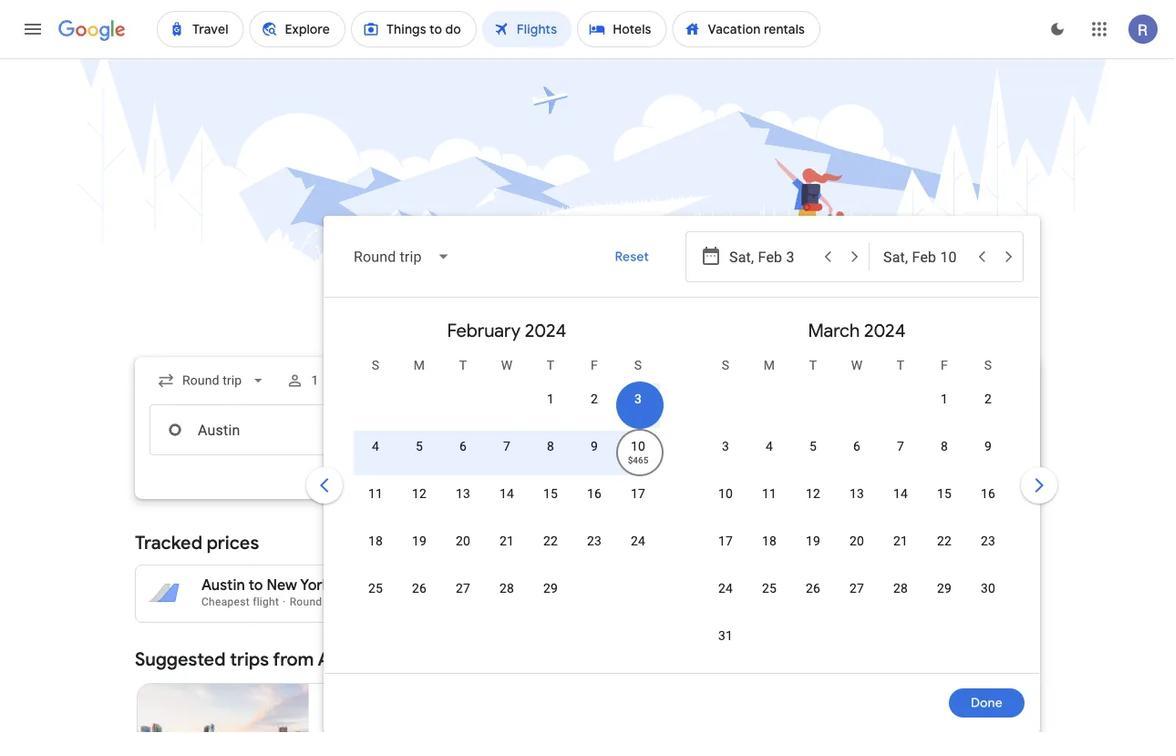 Task type: describe. For each thing, give the bounding box(es) containing it.
sat, feb 17 element
[[631, 485, 645, 503]]

2 button for march 2024
[[966, 390, 1010, 434]]

0 vertical spatial and
[[962, 573, 981, 586]]

27 for wed, mar 27 element
[[849, 581, 864, 596]]

2 19 button from the left
[[791, 532, 835, 576]]

thu, feb 15 element
[[543, 485, 558, 503]]

1 26 button from the left
[[397, 580, 441, 623]]

all
[[1004, 535, 1017, 551]]

view all
[[971, 535, 1017, 551]]

row containing 11
[[354, 477, 660, 529]]

2 for march 2024
[[984, 392, 992, 407]]

17 for sat, feb 17 element
[[631, 486, 645, 501]]

1 departure text field from the top
[[729, 232, 813, 282]]

sun, feb 11 element
[[368, 485, 383, 503]]

york inside button
[[357, 699, 387, 717]]

march
[[808, 319, 860, 342]]

selected
[[880, 573, 923, 586]]

6 for "wed, mar 6" element on the right bottom of page
[[853, 439, 861, 454]]

11 for sun, feb 11 element
[[368, 486, 383, 501]]

price
[[990, 588, 1015, 601]]

2 9 button from the left
[[966, 438, 1010, 481]]

tue, mar 5 element
[[809, 438, 817, 456]]

10 button
[[704, 485, 747, 529]]

fri, feb 9 element
[[591, 438, 598, 456]]

9 for sat, mar 9 element
[[984, 439, 992, 454]]

, 465 us dollars element
[[628, 455, 648, 466]]

20 for wed, mar 20 element
[[849, 534, 864, 549]]

fri, feb 23 element
[[587, 532, 602, 551]]

daily
[[785, 588, 809, 601]]

cheapest flight
[[201, 596, 279, 609]]

austin inside region
[[318, 648, 371, 671]]

31
[[718, 629, 733, 644]]

sun, feb 4 element
[[372, 438, 379, 456]]

7 for thu, mar 7 element
[[897, 439, 904, 454]]

row containing 18
[[354, 524, 660, 576]]

tue, mar 19 element
[[806, 532, 820, 551]]

2 21 button from the left
[[879, 532, 922, 576]]

4 t from the left
[[897, 358, 904, 373]]

previous image
[[303, 464, 346, 508]]

sun, mar 17 element
[[718, 532, 733, 551]]

2 t from the left
[[547, 358, 554, 373]]

0 vertical spatial 3 button
[[616, 390, 660, 434]]

14 for thu, mar 14 element
[[893, 486, 908, 501]]

154 US dollars text field
[[532, 577, 564, 595]]

tracked
[[135, 531, 202, 555]]

1 vertical spatial and
[[812, 588, 831, 601]]

24 button inside row group
[[704, 580, 747, 623]]

sun, feb 18 element
[[368, 532, 383, 551]]

sat, feb 3, departure date. element
[[634, 390, 642, 408]]

help
[[754, 573, 775, 586]]

1 s from the left
[[372, 358, 379, 373]]

2 5 button from the left
[[791, 438, 835, 481]]

round
[[290, 596, 322, 609]]

search button
[[539, 479, 635, 516]]

2 16 button from the left
[[966, 485, 1010, 529]]

11 for mon, mar 11 element
[[762, 486, 777, 501]]

row containing 17
[[704, 524, 1010, 576]]

22 for "fri, mar 22" element
[[937, 534, 952, 549]]

destinations.
[[655, 588, 722, 601]]

done button
[[949, 682, 1025, 726]]

5 button inside the february 2024 row group
[[397, 438, 441, 481]]

1 vertical spatial 17 button
[[704, 532, 747, 576]]

2 22 button from the left
[[922, 532, 966, 576]]

sat, feb 10, return date. element
[[631, 438, 645, 456]]

9 for fri, feb 9 element in the bottom of the page
[[591, 439, 598, 454]]

1 23 button from the left
[[572, 532, 616, 576]]

suggested trips from austin
[[135, 648, 371, 671]]

1 4 button from the left
[[354, 438, 397, 481]]

fri, mar 8 element
[[941, 438, 948, 456]]

mon, feb 26 element
[[412, 580, 427, 598]]

round trip
[[290, 596, 342, 609]]

1 29 button from the left
[[529, 580, 572, 623]]

2 28 button from the left
[[879, 580, 922, 623]]

2 29 button from the left
[[922, 580, 966, 623]]

10 $465
[[628, 439, 648, 466]]

sat, feb 24 element
[[631, 532, 645, 551]]

march 2024
[[808, 319, 906, 342]]

fri, mar 29 element
[[937, 580, 952, 598]]

2 for february 2024
[[591, 392, 598, 407]]

mon, feb 12 element
[[412, 485, 427, 503]]

26 for mon, feb 26 element
[[412, 581, 427, 596]]

3 s from the left
[[722, 358, 729, 373]]

march 2024 row group
[[682, 305, 1032, 671]]

tue, feb 20 element
[[456, 532, 470, 551]]

2024 for march 2024
[[864, 319, 906, 342]]

thu, mar 14 element
[[893, 485, 908, 503]]

fri, mar 15 element
[[937, 485, 952, 503]]

w for february
[[501, 358, 513, 373]]

sun, mar 31 element
[[718, 627, 733, 645]]

tue, mar 26 element
[[806, 580, 820, 598]]

thu, feb 1 element
[[547, 390, 554, 408]]

0 vertical spatial 17 button
[[616, 485, 660, 529]]

1 button
[[278, 359, 351, 403]]

change appearance image
[[1036, 7, 1079, 51]]

31 button
[[704, 627, 747, 671]]

tue, feb 6 element
[[459, 438, 467, 456]]

1 inside popup button
[[311, 373, 318, 388]]

sat, mar 16 element
[[981, 485, 995, 503]]

15 for thu, feb 15 element
[[543, 486, 558, 501]]

flight
[[253, 596, 279, 609]]

27 for tue, feb 27 element on the left
[[456, 581, 470, 596]]

february 2024 row group
[[332, 305, 682, 666]]

austin to new york or newark
[[201, 577, 405, 595]]

2 14 button from the left
[[879, 485, 922, 529]]

cheapest
[[201, 596, 250, 609]]

1 9 button from the left
[[572, 438, 616, 481]]

24 button inside row group
[[616, 532, 660, 576]]

6 button inside the february 2024 row group
[[441, 438, 485, 481]]

2 4 button from the left
[[747, 438, 791, 481]]

22 for thu, feb 22 "element"
[[543, 534, 558, 549]]

1 21 button from the left
[[485, 532, 529, 576]]

trips
[[230, 648, 269, 671]]

m for march 2024
[[764, 358, 775, 373]]

2 20 button from the left
[[835, 532, 879, 576]]

1 horizontal spatial 3 button
[[704, 438, 747, 481]]

2 15 button from the left
[[922, 485, 966, 529]]

0 horizontal spatial prices
[[207, 531, 259, 555]]

suggested
[[135, 648, 226, 671]]

tue, mar 12 element
[[806, 485, 820, 503]]

1 button for march 2024
[[922, 390, 966, 434]]

2 18 button from the left
[[747, 532, 791, 576]]

23 for fri, feb 23 element
[[587, 534, 602, 549]]

3 for sat, feb 3, departure date. element
[[634, 392, 642, 407]]

sun, feb 25 element
[[368, 580, 383, 598]]

4 for mon, mar 4 element
[[766, 439, 773, 454]]

1 vertical spatial you
[[850, 588, 868, 601]]

1 15 button from the left
[[529, 485, 572, 529]]

0 horizontal spatial flights
[[513, 259, 661, 324]]

16 for sat, mar 16 element on the bottom right
[[981, 486, 995, 501]]

tracked prices
[[135, 531, 259, 555]]

20 for "tue, feb 20" element at the bottom left of page
[[456, 534, 470, 549]]

flights inside google flights can help you track prices for selected flights and destinations. we'll check daily and let you know about significant price changes.
[[695, 573, 729, 586]]

1 14 button from the left
[[485, 485, 529, 529]]

2 button for february 2024
[[572, 390, 616, 434]]

14 for wed, feb 14 element
[[499, 486, 514, 501]]

25 for sun, feb 25 element
[[368, 581, 383, 596]]

search
[[579, 489, 621, 506]]

for
[[862, 573, 877, 586]]

24 for sun, mar 24 element
[[718, 581, 733, 596]]

16 for fri, feb 16 element
[[587, 486, 602, 501]]

10 for 10
[[718, 486, 733, 501]]

1 28 button from the left
[[485, 580, 529, 623]]

mon, mar 4 element
[[766, 438, 773, 456]]

about
[[901, 588, 930, 601]]

new york
[[323, 699, 387, 717]]

trip
[[325, 596, 342, 609]]

1 27 button from the left
[[441, 580, 485, 623]]

26 for the tue, mar 26 element
[[806, 581, 820, 596]]

2 23 button from the left
[[966, 532, 1010, 576]]

1 for february 2024
[[547, 392, 554, 407]]

28 for wed, feb 28 'element'
[[499, 581, 514, 596]]

row containing 24
[[704, 572, 1010, 623]]

mon, mar 18 element
[[762, 532, 777, 551]]

fri, mar 1 element
[[941, 390, 948, 408]]

21 for wed, feb 21 element
[[499, 534, 514, 549]]

row containing 25
[[354, 572, 572, 623]]

flights
[[926, 573, 959, 586]]

2 return text field from the top
[[883, 406, 1009, 455]]

2 13 button from the left
[[835, 485, 879, 529]]

fri, mar 22 element
[[937, 532, 952, 551]]

february 2024
[[447, 319, 566, 342]]

austin inside tracked prices region
[[201, 577, 245, 595]]

1 return text field from the top
[[883, 232, 967, 282]]

2 26 button from the left
[[791, 580, 835, 623]]

google
[[655, 573, 692, 586]]

1 16 button from the left
[[572, 485, 616, 529]]

12 for tue, mar 12 element
[[806, 486, 820, 501]]



Task type: locate. For each thing, give the bounding box(es) containing it.
14 right tue, feb 13 element
[[499, 486, 514, 501]]

29 for thu, feb 29 element
[[543, 581, 558, 596]]

4 inside row group
[[766, 439, 773, 454]]

2 7 from the left
[[897, 439, 904, 454]]

1 25 from the left
[[368, 581, 383, 596]]

1 horizontal spatial 6 button
[[835, 438, 879, 481]]

wed, feb 14 element
[[499, 485, 514, 503]]

17 inside the february 2024 row group
[[631, 486, 645, 501]]

1 19 button from the left
[[397, 532, 441, 576]]

18 for the mon, mar 18 element
[[762, 534, 777, 549]]

20 inside row group
[[849, 534, 864, 549]]

to
[[249, 577, 263, 595]]

0 horizontal spatial 28
[[499, 581, 514, 596]]

13
[[456, 486, 470, 501], [849, 486, 864, 501]]

15 button up thu, feb 22 "element"
[[529, 485, 572, 529]]

1 vertical spatial 24
[[718, 581, 733, 596]]

1 horizontal spatial 3
[[722, 439, 729, 454]]

2 s from the left
[[634, 358, 642, 373]]

13 right tue, mar 12 element
[[849, 486, 864, 501]]

0 horizontal spatial 16 button
[[572, 485, 616, 529]]

17 button up sun, mar 24 element
[[704, 532, 747, 576]]

13 for tue, feb 13 element
[[456, 486, 470, 501]]

1 vertical spatial departure text field
[[729, 406, 855, 455]]

1 m from the left
[[414, 358, 425, 373]]

19 left "tue, feb 20" element at the bottom left of page
[[412, 534, 427, 549]]

19 button up mon, feb 26 element
[[397, 532, 441, 576]]

1 horizontal spatial 21
[[893, 534, 908, 549]]

8 inside the february 2024 row group
[[547, 439, 554, 454]]

1 button up fri, mar 8 element
[[922, 390, 966, 434]]

2 11 button from the left
[[747, 485, 791, 529]]

2 8 button from the left
[[922, 438, 966, 481]]

8 for fri, mar 8 element
[[941, 439, 948, 454]]

0 horizontal spatial 14
[[499, 486, 514, 501]]

2 12 from the left
[[806, 486, 820, 501]]

1 1 button from the left
[[529, 390, 572, 434]]

15 button up "fri, mar 22" element
[[922, 485, 966, 529]]

mon, feb 5 element
[[416, 438, 423, 456]]

2 f from the left
[[941, 358, 948, 373]]

9 button up sat, mar 16 element on the bottom right
[[966, 438, 1010, 481]]

28 inside march 2024 row group
[[893, 581, 908, 596]]

0 horizontal spatial m
[[414, 358, 425, 373]]

1 horizontal spatial 11 button
[[747, 485, 791, 529]]

0 horizontal spatial 1 button
[[529, 390, 572, 434]]

0 vertical spatial departure text field
[[729, 232, 813, 282]]

2024
[[525, 319, 566, 342], [864, 319, 906, 342]]

2 5 from the left
[[809, 439, 817, 454]]

1 horizontal spatial 5 button
[[791, 438, 835, 481]]

11 button up 'sun, feb 18' element
[[354, 485, 397, 529]]

25 right or
[[368, 581, 383, 596]]

17
[[631, 486, 645, 501], [718, 534, 733, 549]]

new inside tracked prices region
[[267, 577, 297, 595]]

2 2024 from the left
[[864, 319, 906, 342]]

1 5 from the left
[[416, 439, 423, 454]]

6 button
[[441, 438, 485, 481], [835, 438, 879, 481]]

none text field inside flight search field
[[149, 405, 407, 456]]

sat, mar 9 element
[[984, 438, 992, 456]]

1 7 from the left
[[503, 439, 510, 454]]

5 for 'mon, feb 5' element
[[416, 439, 423, 454]]

we'll
[[725, 588, 749, 601]]

11 inside march 2024 row group
[[762, 486, 777, 501]]

1 14 from the left
[[499, 486, 514, 501]]

26 inside the february 2024 row group
[[412, 581, 427, 596]]

1 horizontal spatial 7
[[897, 439, 904, 454]]

mon, mar 11 element
[[762, 485, 777, 503]]

22 button up 154 us dollars text box
[[529, 532, 572, 576]]

changes.
[[655, 603, 702, 615]]

18 button inside the february 2024 row group
[[354, 532, 397, 576]]

2 left sat, feb 3, departure date. element
[[591, 392, 598, 407]]

2 23 from the left
[[981, 534, 995, 549]]

21 inside the february 2024 row group
[[499, 534, 514, 549]]

14 button up thu, mar 21 element
[[879, 485, 922, 529]]

21
[[499, 534, 514, 549], [893, 534, 908, 549]]

row containing 10
[[704, 477, 1010, 529]]

12 inside the february 2024 row group
[[412, 486, 427, 501]]

2 27 from the left
[[849, 581, 864, 596]]

5 button
[[397, 438, 441, 481], [791, 438, 835, 481]]

2 m from the left
[[764, 358, 775, 373]]

grid inside flight search field
[[332, 305, 1032, 685]]

23 for sat, mar 23 element
[[981, 534, 995, 549]]

new
[[267, 577, 297, 595], [323, 699, 354, 717]]

1 26 from the left
[[412, 581, 427, 596]]

27 inside march 2024 row group
[[849, 581, 864, 596]]

1 horizontal spatial 22
[[937, 534, 952, 549]]

2 14 from the left
[[893, 486, 908, 501]]

swap origin and destination. image
[[399, 419, 421, 441]]

1 8 button from the left
[[529, 438, 572, 481]]

1 horizontal spatial 20
[[849, 534, 864, 549]]

sun, mar 10 element
[[718, 485, 733, 503]]

23 left all
[[981, 534, 995, 549]]

2 inside row group
[[984, 392, 992, 407]]

1 horizontal spatial 15
[[937, 486, 952, 501]]

5 for "tue, mar 5" element
[[809, 439, 817, 454]]

1 12 button from the left
[[397, 485, 441, 529]]

1 horizontal spatial 22 button
[[922, 532, 966, 576]]

w
[[501, 358, 513, 373], [851, 358, 863, 373]]

1 horizontal spatial 4
[[766, 439, 773, 454]]

23 inside the february 2024 row group
[[587, 534, 602, 549]]

0 horizontal spatial 21 button
[[485, 532, 529, 576]]

1 vertical spatial prices
[[828, 573, 859, 586]]

3 for the sun, mar 3 element
[[722, 439, 729, 454]]

wed, mar 6 element
[[853, 438, 861, 456]]

15 for fri, mar 15 element
[[937, 486, 952, 501]]

27 right let
[[849, 581, 864, 596]]

0 horizontal spatial 17
[[631, 486, 645, 501]]

check
[[752, 588, 782, 601]]

0 horizontal spatial 19
[[412, 534, 427, 549]]

1 vertical spatial 10
[[718, 486, 733, 501]]

17 button up sat, feb 24 element
[[616, 485, 660, 529]]

3
[[634, 392, 642, 407], [722, 439, 729, 454]]

5 button up "mon, feb 12" element
[[397, 438, 441, 481]]

20 inside row group
[[456, 534, 470, 549]]

1 8 from the left
[[547, 439, 554, 454]]

1 horizontal spatial 18
[[762, 534, 777, 549]]

1 horizontal spatial and
[[962, 573, 981, 586]]

1 19 from the left
[[412, 534, 427, 549]]

7 right the tue, feb 6 element
[[503, 439, 510, 454]]

2 2 from the left
[[984, 392, 992, 407]]

10 for 10 $465
[[631, 439, 645, 454]]

26
[[412, 581, 427, 596], [806, 581, 820, 596]]

$154
[[532, 577, 564, 595]]

1 22 from the left
[[543, 534, 558, 549]]

19 button up the tue, mar 26 element
[[791, 532, 835, 576]]

16 inside the february 2024 row group
[[587, 486, 602, 501]]

9 inside the february 2024 row group
[[591, 439, 598, 454]]

0 horizontal spatial 20
[[456, 534, 470, 549]]

21 button up thu, mar 28 element
[[879, 532, 922, 576]]

13 inside march 2024 row group
[[849, 486, 864, 501]]

1 22 button from the left
[[529, 532, 572, 576]]

m
[[414, 358, 425, 373], [764, 358, 775, 373]]

0 horizontal spatial 14 button
[[485, 485, 529, 529]]

22 button up the fri, mar 29 element
[[922, 532, 966, 576]]

12 inside march 2024 row group
[[806, 486, 820, 501]]

21 right "tue, feb 20" element at the bottom left of page
[[499, 534, 514, 549]]

25 inside march 2024 row group
[[762, 581, 777, 596]]

2 6 from the left
[[853, 439, 861, 454]]

24 button up 31
[[704, 580, 747, 623]]

flights
[[513, 259, 661, 324], [695, 573, 729, 586]]

29 right about
[[937, 581, 952, 596]]

0 horizontal spatial and
[[812, 588, 831, 601]]

8 button up thu, feb 15 element
[[529, 438, 572, 481]]

1 horizontal spatial 27 button
[[835, 580, 879, 623]]

28 inside the february 2024 row group
[[499, 581, 514, 596]]

s up sat, feb 3, departure date. element
[[634, 358, 642, 373]]

29 inside the february 2024 row group
[[543, 581, 558, 596]]

wed, feb 7 element
[[503, 438, 510, 456]]

20 up 'for'
[[849, 534, 864, 549]]

22 up flights
[[937, 534, 952, 549]]

1 20 button from the left
[[441, 532, 485, 576]]

2 1 button from the left
[[922, 390, 966, 434]]

12 button up mon, feb 19 'element'
[[397, 485, 441, 529]]

1 2 from the left
[[591, 392, 598, 407]]

1 t from the left
[[459, 358, 467, 373]]

prices up let
[[828, 573, 859, 586]]

new york button
[[137, 684, 567, 734]]

1 2024 from the left
[[525, 319, 566, 342]]

f for march 2024
[[941, 358, 948, 373]]

5 button up tue, mar 12 element
[[791, 438, 835, 481]]

1 18 from the left
[[368, 534, 383, 549]]

0 horizontal spatial 7 button
[[485, 438, 529, 481]]

1 horizontal spatial 24 button
[[704, 580, 747, 623]]

12 for "mon, feb 12" element
[[412, 486, 427, 501]]

29 right wed, feb 28 'element'
[[543, 581, 558, 596]]

24 button
[[616, 532, 660, 576], [704, 580, 747, 623]]

1 2 button from the left
[[572, 390, 616, 434]]

0 horizontal spatial 8
[[547, 439, 554, 454]]

1 button
[[529, 390, 572, 434], [922, 390, 966, 434]]

s up sat, mar 2 element
[[984, 358, 992, 373]]

24 left help
[[718, 581, 733, 596]]

2 18 from the left
[[762, 534, 777, 549]]

1 13 button from the left
[[441, 485, 485, 529]]

7 inside the february 2024 row group
[[503, 439, 510, 454]]

2024 right the february
[[525, 319, 566, 342]]

22 inside march 2024 row group
[[937, 534, 952, 549]]

2 button up fri, feb 9 element in the bottom of the page
[[572, 390, 616, 434]]

16 right fri, mar 15 element
[[981, 486, 995, 501]]

5 inside the february 2024 row group
[[416, 439, 423, 454]]

austin up the new york
[[318, 648, 371, 671]]

0 vertical spatial austin
[[201, 577, 245, 595]]

view
[[971, 535, 1001, 551]]

3 inside the february 2024 row group
[[634, 392, 642, 407]]

2 20 from the left
[[849, 534, 864, 549]]

suggested trips from austin region
[[135, 638, 1039, 734]]

2024 right march
[[864, 319, 906, 342]]

13 button
[[441, 485, 485, 529], [835, 485, 879, 529]]

7 inside march 2024 row group
[[897, 439, 904, 454]]

fri, feb 2 element
[[591, 390, 598, 408]]

30 button
[[966, 580, 1010, 623]]

19 inside the february 2024 row group
[[412, 534, 427, 549]]

28
[[499, 581, 514, 596], [893, 581, 908, 596]]

18 up help
[[762, 534, 777, 549]]

2
[[591, 392, 598, 407], [984, 392, 992, 407]]

thu, feb 8 element
[[547, 438, 554, 456]]

$465
[[628, 455, 648, 466]]

1 horizontal spatial 26
[[806, 581, 820, 596]]

2024 for february 2024
[[525, 319, 566, 342]]

w down march 2024
[[851, 358, 863, 373]]

14 button up wed, feb 21 element
[[485, 485, 529, 529]]

0 horizontal spatial 13
[[456, 486, 470, 501]]

1 11 button from the left
[[354, 485, 397, 529]]

1 20 from the left
[[456, 534, 470, 549]]

12 button up tue, mar 19 element at the bottom right of page
[[791, 485, 835, 529]]

1 horizontal spatial 6
[[853, 439, 861, 454]]

know
[[871, 588, 898, 601]]

4 for sun, feb 4 'element'
[[372, 439, 379, 454]]

24 inside row group
[[718, 581, 733, 596]]

6 inside the february 2024 row group
[[459, 439, 467, 454]]

s
[[372, 358, 379, 373], [634, 358, 642, 373], [722, 358, 729, 373], [984, 358, 992, 373]]

2 15 from the left
[[937, 486, 952, 501]]

tue, feb 27 element
[[456, 580, 470, 598]]

thu, mar 21 element
[[893, 532, 908, 551]]

18 for 'sun, feb 18' element
[[368, 534, 383, 549]]

0 horizontal spatial 6 button
[[441, 438, 485, 481]]

can
[[732, 573, 751, 586]]

wed, feb 21 element
[[499, 532, 514, 551]]

14
[[499, 486, 514, 501], [893, 486, 908, 501]]

mon, feb 19 element
[[412, 532, 427, 551]]

1 horizontal spatial 25
[[762, 581, 777, 596]]

2 9 from the left
[[984, 439, 992, 454]]

Flight search field
[[120, 216, 1061, 734]]

1 horizontal spatial 13
[[849, 486, 864, 501]]

16 button up sat, mar 23 element
[[966, 485, 1010, 529]]

8 button up fri, mar 15 element
[[922, 438, 966, 481]]

york inside tracked prices region
[[300, 577, 330, 595]]

row
[[529, 375, 660, 434], [922, 375, 1010, 434], [354, 429, 660, 481], [704, 429, 1010, 481], [354, 477, 660, 529], [704, 477, 1010, 529], [354, 524, 660, 576], [704, 524, 1010, 576], [354, 572, 572, 623], [704, 572, 1010, 623]]

1 18 button from the left
[[354, 532, 397, 576]]

17 button
[[616, 485, 660, 529], [704, 532, 747, 576]]

thu, feb 29 element
[[543, 580, 558, 598]]

sat, mar 2 element
[[984, 390, 992, 408]]

18 inside the february 2024 row group
[[368, 534, 383, 549]]

Return text field
[[883, 232, 967, 282], [883, 406, 1009, 455]]

7
[[503, 439, 510, 454], [897, 439, 904, 454]]

2 13 from the left
[[849, 486, 864, 501]]

23 button right thu, feb 22 "element"
[[572, 532, 616, 576]]

0 vertical spatial 3
[[634, 392, 642, 407]]

17 down 10 "button"
[[718, 534, 733, 549]]

1 vertical spatial new
[[323, 699, 354, 717]]

19 for mon, feb 19 'element'
[[412, 534, 427, 549]]

8 inside march 2024 row group
[[941, 439, 948, 454]]

16 button
[[572, 485, 616, 529], [966, 485, 1010, 529]]

1 horizontal spatial 12 button
[[791, 485, 835, 529]]

main menu image
[[22, 18, 44, 40]]

fri, feb 16 element
[[587, 485, 602, 503]]

17 for sun, mar 17 element
[[718, 534, 733, 549]]

0 horizontal spatial w
[[501, 358, 513, 373]]

27 button
[[441, 580, 485, 623], [835, 580, 879, 623]]

f inside row group
[[591, 358, 598, 373]]

7 left fri, mar 8 element
[[897, 439, 904, 454]]

sat, mar 30 element
[[981, 580, 995, 598]]

0 horizontal spatial 29
[[543, 581, 558, 596]]

and
[[962, 573, 981, 586], [812, 588, 831, 601]]

26 inside march 2024 row group
[[806, 581, 820, 596]]

2 27 button from the left
[[835, 580, 879, 623]]

8 button
[[529, 438, 572, 481], [922, 438, 966, 481]]

1 16 from the left
[[587, 486, 602, 501]]

29 for the fri, mar 29 element
[[937, 581, 952, 596]]

16
[[587, 486, 602, 501], [981, 486, 995, 501]]

2 26 from the left
[[806, 581, 820, 596]]

8 for thu, feb 8 element
[[547, 439, 554, 454]]

1 horizontal spatial 8
[[941, 439, 948, 454]]

0 horizontal spatial 28 button
[[485, 580, 529, 623]]

8 right thu, mar 7 element
[[941, 439, 948, 454]]

row containing 4
[[354, 429, 660, 481]]

0 horizontal spatial 2024
[[525, 319, 566, 342]]

9 button
[[572, 438, 616, 481], [966, 438, 1010, 481]]

1 inside march 2024 row group
[[941, 392, 948, 407]]

5
[[416, 439, 423, 454], [809, 439, 817, 454]]

6
[[459, 439, 467, 454], [853, 439, 861, 454]]

w inside march 2024 row group
[[851, 358, 863, 373]]

1 horizontal spatial 20 button
[[835, 532, 879, 576]]

7 button
[[485, 438, 529, 481], [879, 438, 922, 481]]

11 button
[[354, 485, 397, 529], [747, 485, 791, 529]]

february
[[447, 319, 521, 342]]

7 button inside the february 2024 row group
[[485, 438, 529, 481]]

1 12 from the left
[[412, 486, 427, 501]]

4 left swap origin and destination. image
[[372, 439, 379, 454]]

21 for thu, mar 21 element
[[893, 534, 908, 549]]

3 button up 'sun, mar 10' 'element'
[[704, 438, 747, 481]]

1 horizontal spatial 25 button
[[747, 580, 791, 623]]

18 inside march 2024 row group
[[762, 534, 777, 549]]

sat, mar 23 element
[[981, 532, 995, 551]]

done
[[971, 696, 1003, 712]]

0 horizontal spatial 5
[[416, 439, 423, 454]]

wed, feb 28 element
[[499, 580, 514, 598]]

7 button inside march 2024 row group
[[879, 438, 922, 481]]

10 left mon, mar 11 element
[[718, 486, 733, 501]]

0 horizontal spatial 15 button
[[529, 485, 572, 529]]

24 for sat, feb 24 element
[[631, 534, 645, 549]]

1 28 from the left
[[499, 581, 514, 596]]

15 left fri, feb 16 element
[[543, 486, 558, 501]]

1 5 button from the left
[[397, 438, 441, 481]]

google flights can help you track prices for selected flights and destinations. we'll check daily and let you know about significant price changes.
[[655, 573, 1015, 615]]

1 29 from the left
[[543, 581, 558, 596]]

9 inside march 2024 row group
[[984, 439, 992, 454]]

12 button inside the february 2024 row group
[[397, 485, 441, 529]]

25 button
[[354, 580, 397, 623], [747, 580, 791, 623]]

1 21 from the left
[[499, 534, 514, 549]]

2024 inside row group
[[525, 319, 566, 342]]

7 for wed, feb 7 element
[[503, 439, 510, 454]]

2 button up sat, mar 9 element
[[966, 390, 1010, 434]]

1 15 from the left
[[543, 486, 558, 501]]

0 vertical spatial you
[[778, 573, 797, 586]]

wed, mar 13 element
[[849, 485, 864, 503]]

0 vertical spatial return text field
[[883, 232, 967, 282]]

13 for wed, mar 13 element
[[849, 486, 864, 501]]

next image
[[1017, 464, 1061, 508]]

20 button up wed, mar 27 element
[[835, 532, 879, 576]]

23 right thu, feb 22 "element"
[[587, 534, 602, 549]]

13 inside the february 2024 row group
[[456, 486, 470, 501]]

reset
[[615, 249, 649, 265]]

22 left fri, feb 23 element
[[543, 534, 558, 549]]

0 vertical spatial york
[[300, 577, 330, 595]]

2024 inside row group
[[864, 319, 906, 342]]

t down march 2024
[[897, 358, 904, 373]]

2 button
[[572, 390, 616, 434], [966, 390, 1010, 434]]

1 horizontal spatial 29 button
[[922, 580, 966, 623]]

13 right "mon, feb 12" element
[[456, 486, 470, 501]]

1 horizontal spatial 8 button
[[922, 438, 966, 481]]

thu, mar 7 element
[[897, 438, 904, 456]]

27 inside the february 2024 row group
[[456, 581, 470, 596]]

5 inside march 2024 row group
[[809, 439, 817, 454]]

6 button up tue, feb 13 element
[[441, 438, 485, 481]]

mon, mar 25 element
[[762, 580, 777, 598]]

prices inside google flights can help you track prices for selected flights and destinations. we'll check daily and let you know about significant price changes.
[[828, 573, 859, 586]]

6 button inside march 2024 row group
[[835, 438, 879, 481]]

track
[[800, 573, 825, 586]]

18 button up newark
[[354, 532, 397, 576]]

5 left the tue, feb 6 element
[[416, 439, 423, 454]]

1 11 from the left
[[368, 486, 383, 501]]

24 button right fri, feb 23 element
[[616, 532, 660, 576]]

4 s from the left
[[984, 358, 992, 373]]

0 horizontal spatial 3 button
[[616, 390, 660, 434]]

1 horizontal spatial 12
[[806, 486, 820, 501]]

10 inside "button"
[[718, 486, 733, 501]]

grid containing february 2024
[[332, 305, 1032, 685]]

1 button for february 2024
[[529, 390, 572, 434]]

None text field
[[149, 405, 407, 456]]

1 horizontal spatial flights
[[695, 573, 729, 586]]

20
[[456, 534, 470, 549], [849, 534, 864, 549]]

newark
[[352, 577, 405, 595]]

19 for tue, mar 19 element at the bottom right of page
[[806, 534, 820, 549]]

from
[[273, 648, 314, 671]]

19 up "track"
[[806, 534, 820, 549]]

2 inside row group
[[591, 392, 598, 407]]

f for february 2024
[[591, 358, 598, 373]]

0 horizontal spatial 3
[[634, 392, 642, 407]]

23 inside march 2024 row group
[[981, 534, 995, 549]]

w for march
[[851, 358, 863, 373]]

m up swap origin and destination. image
[[414, 358, 425, 373]]

9 left sat, feb 10, return date. element
[[591, 439, 598, 454]]

3 inside row
[[722, 439, 729, 454]]

0 horizontal spatial 9
[[591, 439, 598, 454]]

new inside button
[[323, 699, 354, 717]]

10 inside 10 $465
[[631, 439, 645, 454]]

2 12 button from the left
[[791, 485, 835, 529]]

0 vertical spatial 10
[[631, 439, 645, 454]]

18 left mon, feb 19 'element'
[[368, 534, 383, 549]]

2 22 from the left
[[937, 534, 952, 549]]

thu, mar 28 element
[[893, 580, 908, 598]]

21 inside march 2024 row group
[[893, 534, 908, 549]]

1 inside the february 2024 row group
[[547, 392, 554, 407]]

2 29 from the left
[[937, 581, 952, 596]]

0 horizontal spatial 27 button
[[441, 580, 485, 623]]

m inside the february 2024 row group
[[414, 358, 425, 373]]

0 horizontal spatial 12 button
[[397, 485, 441, 529]]

m up mon, mar 4 element
[[764, 358, 775, 373]]

or
[[334, 577, 349, 595]]

15 inside march 2024 row group
[[937, 486, 952, 501]]

11 inside the february 2024 row group
[[368, 486, 383, 501]]

0 horizontal spatial 15
[[543, 486, 558, 501]]

you
[[778, 573, 797, 586], [850, 588, 868, 601]]

m for february 2024
[[414, 358, 425, 373]]

1 horizontal spatial 4 button
[[747, 438, 791, 481]]

4 inside row group
[[372, 439, 379, 454]]

25 for the mon, mar 25 element
[[762, 581, 777, 596]]

22 inside the february 2024 row group
[[543, 534, 558, 549]]

24 right fri, feb 23 element
[[631, 534, 645, 549]]

17 inside march 2024 row group
[[718, 534, 733, 549]]

s right 1 popup button
[[372, 358, 379, 373]]

0 horizontal spatial austin
[[201, 577, 245, 595]]

1 vertical spatial york
[[357, 699, 387, 717]]

12 right sun, feb 11 element
[[412, 486, 427, 501]]

None field
[[339, 235, 465, 279], [149, 365, 275, 397], [339, 235, 465, 279], [149, 365, 275, 397]]

28 left $154
[[499, 581, 514, 596]]

21 up selected at the bottom right of page
[[893, 534, 908, 549]]

19 button
[[397, 532, 441, 576], [791, 532, 835, 576]]

2 21 from the left
[[893, 534, 908, 549]]

2 7 button from the left
[[879, 438, 922, 481]]

23 button
[[572, 532, 616, 576], [966, 532, 1010, 576]]

reset button
[[593, 235, 671, 279]]

13 button up wed, mar 20 element
[[835, 485, 879, 529]]

wed, mar 20 element
[[849, 532, 864, 551]]

24 inside row group
[[631, 534, 645, 549]]

1 6 from the left
[[459, 439, 467, 454]]

0 horizontal spatial 5 button
[[397, 438, 441, 481]]

11 left tue, mar 12 element
[[762, 486, 777, 501]]

row containing 3
[[704, 429, 1010, 481]]

12 right mon, mar 11 element
[[806, 486, 820, 501]]

f inside march 2024 row group
[[941, 358, 948, 373]]

0 horizontal spatial you
[[778, 573, 797, 586]]

1 w from the left
[[501, 358, 513, 373]]

7 button up wed, feb 14 element
[[485, 438, 529, 481]]

2 w from the left
[[851, 358, 863, 373]]

19 inside march 2024 row group
[[806, 534, 820, 549]]

f
[[591, 358, 598, 373], [941, 358, 948, 373]]

0 horizontal spatial 4
[[372, 439, 379, 454]]

29 inside march 2024 row group
[[937, 581, 952, 596]]

you up daily
[[778, 573, 797, 586]]

28 button right 'for'
[[879, 580, 922, 623]]

4
[[372, 439, 379, 454], [766, 439, 773, 454]]

2 6 button from the left
[[835, 438, 879, 481]]

11
[[368, 486, 383, 501], [762, 486, 777, 501]]

1 horizontal spatial 14 button
[[879, 485, 922, 529]]

0 horizontal spatial 20 button
[[441, 532, 485, 576]]

1 horizontal spatial 23 button
[[966, 532, 1010, 576]]

16 inside march 2024 row group
[[981, 486, 995, 501]]

0 vertical spatial 17
[[631, 486, 645, 501]]

28 for thu, mar 28 element
[[893, 581, 908, 596]]

3 button
[[616, 390, 660, 434], [704, 438, 747, 481]]

9 button up fri, feb 16 element
[[572, 438, 616, 481]]

1 for march 2024
[[941, 392, 948, 407]]

Departure text field
[[729, 232, 813, 282], [729, 406, 855, 455]]

1 horizontal spatial 2
[[984, 392, 992, 407]]

1 vertical spatial 3 button
[[704, 438, 747, 481]]

29 button
[[529, 580, 572, 623], [922, 580, 966, 623]]

14 inside the february 2024 row group
[[499, 486, 514, 501]]

0 horizontal spatial new
[[267, 577, 297, 595]]

1 25 button from the left
[[354, 580, 397, 623]]

1 horizontal spatial 16
[[981, 486, 995, 501]]

20 right mon, feb 19 'element'
[[456, 534, 470, 549]]

1 23 from the left
[[587, 534, 602, 549]]

sun, mar 3 element
[[722, 438, 729, 456]]

15 inside the february 2024 row group
[[543, 486, 558, 501]]

york
[[300, 577, 330, 595], [357, 699, 387, 717]]

14 right wed, mar 13 element
[[893, 486, 908, 501]]

0 horizontal spatial 6
[[459, 439, 467, 454]]

1 horizontal spatial w
[[851, 358, 863, 373]]

15 right thu, mar 14 element
[[937, 486, 952, 501]]

w inside the february 2024 row group
[[501, 358, 513, 373]]

2 25 button from the left
[[747, 580, 791, 623]]

26 button
[[397, 580, 441, 623], [791, 580, 835, 623]]

12 button
[[397, 485, 441, 529], [791, 485, 835, 529]]

tracked prices region
[[135, 521, 1039, 623]]

17 down , 465 us dollars element on the right
[[631, 486, 645, 501]]

11 left "mon, feb 12" element
[[368, 486, 383, 501]]

16 left sat, feb 17 element
[[587, 486, 602, 501]]

wed, mar 27 element
[[849, 580, 864, 598]]

6 inside march 2024 row group
[[853, 439, 861, 454]]

23 button up 30
[[966, 532, 1010, 576]]

1 horizontal spatial you
[[850, 588, 868, 601]]

thu, feb 22 element
[[543, 532, 558, 551]]

0 horizontal spatial 10
[[631, 439, 645, 454]]

0 vertical spatial new
[[267, 577, 297, 595]]

1 27 from the left
[[456, 581, 470, 596]]

9 right fri, mar 8 element
[[984, 439, 992, 454]]

21 button up wed, feb 28 'element'
[[485, 532, 529, 576]]

2 departure text field from the top
[[729, 406, 855, 455]]

2 4 from the left
[[766, 439, 773, 454]]

t
[[459, 358, 467, 373], [547, 358, 554, 373], [809, 358, 817, 373], [897, 358, 904, 373]]

25 inside the february 2024 row group
[[368, 581, 383, 596]]

13 button up "tue, feb 20" element at the bottom left of page
[[441, 485, 485, 529]]

sun, mar 24 element
[[718, 580, 733, 598]]

1 6 button from the left
[[441, 438, 485, 481]]

austin up the cheapest
[[201, 577, 245, 595]]

1 horizontal spatial 17
[[718, 534, 733, 549]]

let
[[834, 588, 847, 601]]

grid
[[332, 305, 1032, 685]]

f up fri, mar 1 element
[[941, 358, 948, 373]]

5 left "wed, mar 6" element on the right bottom of page
[[809, 439, 817, 454]]

and up significant
[[962, 573, 981, 586]]

2 25 from the left
[[762, 581, 777, 596]]

12
[[412, 486, 427, 501], [806, 486, 820, 501]]

6 for the tue, feb 6 element
[[459, 439, 467, 454]]

0 horizontal spatial 24
[[631, 534, 645, 549]]

21 button
[[485, 532, 529, 576], [879, 532, 922, 576]]

0 horizontal spatial 7
[[503, 439, 510, 454]]

1 horizontal spatial 27
[[849, 581, 864, 596]]

0 horizontal spatial 8 button
[[529, 438, 572, 481]]

28 button
[[485, 580, 529, 623], [879, 580, 922, 623]]

1 horizontal spatial 29
[[937, 581, 952, 596]]

t down the february
[[459, 358, 467, 373]]

2 right fri, mar 1 element
[[984, 392, 992, 407]]

30
[[981, 581, 995, 596]]

1 horizontal spatial austin
[[318, 648, 371, 671]]

15
[[543, 486, 558, 501], [937, 486, 952, 501]]

28 button left $154
[[485, 580, 529, 623]]

significant
[[933, 588, 987, 601]]

1 4 from the left
[[372, 439, 379, 454]]

0 horizontal spatial 25 button
[[354, 580, 397, 623]]

m inside row group
[[764, 358, 775, 373]]

9
[[591, 439, 598, 454], [984, 439, 992, 454]]

12 button inside march 2024 row group
[[791, 485, 835, 529]]

1 horizontal spatial 10
[[718, 486, 733, 501]]

0 horizontal spatial 19 button
[[397, 532, 441, 576]]

22 button
[[529, 532, 572, 576], [922, 532, 966, 576]]

3 t from the left
[[809, 358, 817, 373]]

4 button up mon, mar 11 element
[[747, 438, 791, 481]]

tue, feb 13 element
[[456, 485, 470, 503]]

18
[[368, 534, 383, 549], [762, 534, 777, 549]]

3 left mon, mar 4 element
[[722, 439, 729, 454]]

14 inside march 2024 row group
[[893, 486, 908, 501]]

0 horizontal spatial 24 button
[[616, 532, 660, 576]]



Task type: vqa. For each thing, say whether or not it's contained in the screenshot.


